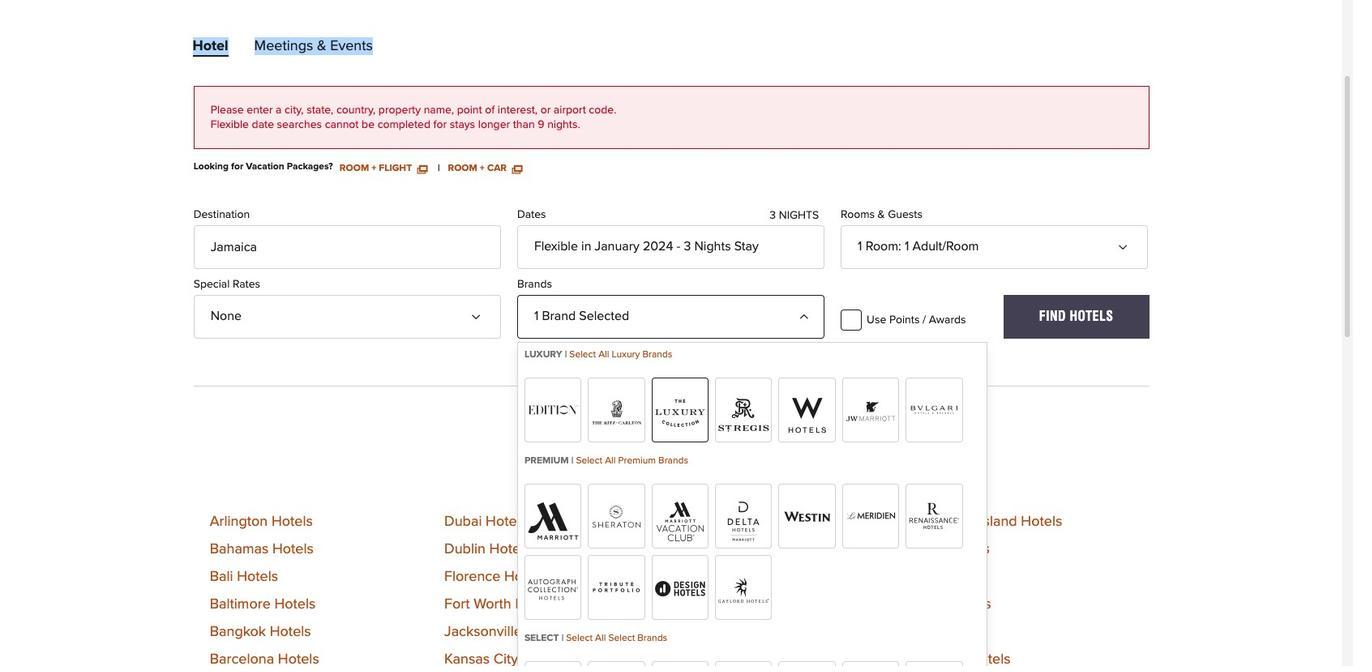 Task type: describe. For each thing, give the bounding box(es) containing it.
hotel link
[[193, 39, 228, 60]]

none
[[211, 310, 242, 323]]

than
[[513, 119, 535, 131]]

tucson hotels
[[898, 626, 988, 640]]

for inside please enter a city, state, country, property name, point of interest, or airport code. flexible date searches cannot be completed for stays longer than 9 nights.
[[434, 119, 447, 131]]

hotels down montreal hotels
[[750, 571, 792, 585]]

worth
[[474, 598, 512, 613]]

montreal hotels link
[[663, 543, 765, 558]]

bahamas
[[210, 543, 269, 558]]

adult
[[913, 240, 943, 253]]

myrtle beach hotels link
[[663, 571, 792, 585]]

of
[[485, 105, 495, 116]]

sydney
[[898, 543, 945, 558]]

brand
[[542, 310, 576, 323]]

hotels for napa hotels
[[701, 598, 742, 613]]

miami beach hotels link
[[663, 515, 790, 530]]

all for luxury
[[599, 351, 609, 360]]

select all luxury brands link
[[570, 351, 673, 360]]

jacksonville
[[444, 626, 522, 640]]

date
[[252, 119, 274, 131]]

hotels for florence hotels
[[504, 571, 546, 585]]

rooms & guests
[[841, 209, 923, 220]]

none link
[[194, 295, 501, 339]]

1 horizontal spatial flexible
[[534, 240, 578, 253]]

:
[[899, 240, 902, 253]]

fort worth hotels link
[[444, 598, 557, 613]]

all for select
[[595, 634, 606, 644]]

hotels for arlington hotels
[[272, 515, 313, 530]]

nights.
[[548, 119, 580, 131]]

| for select |
[[562, 634, 564, 644]]

niagara
[[663, 626, 713, 640]]

florence
[[444, 571, 501, 585]]

brands for select | select all select brands
[[638, 634, 668, 644]]

toronto hotels
[[898, 598, 992, 613]]

brands for premium | select all premium brands
[[659, 457, 689, 467]]

island
[[980, 515, 1018, 530]]

selected
[[579, 310, 629, 323]]

bangkok
[[210, 626, 266, 640]]

baltimore hotels link
[[210, 598, 316, 613]]

| for luxury |
[[565, 351, 567, 360]]

car
[[487, 164, 507, 174]]

select for select all select brands
[[566, 634, 593, 644]]

select all select brands link
[[566, 634, 668, 644]]

| right opens in a new browser window. image
[[438, 164, 440, 174]]

south padre island hotels link
[[898, 515, 1063, 530]]

niagara falls hotels link
[[663, 626, 791, 640]]

hotels for montreal hotels
[[723, 543, 765, 558]]

falls
[[717, 626, 746, 640]]

montreal
[[663, 543, 719, 558]]

1 room : 1 adult /room
[[858, 240, 979, 253]]

hotels for dublin hotels
[[489, 543, 531, 558]]

hotels for tucson hotels
[[947, 626, 988, 640]]

3 nights
[[770, 210, 819, 221]]

brands for luxury | select all luxury brands
[[643, 351, 673, 360]]

be
[[362, 119, 375, 131]]

interest,
[[498, 105, 538, 116]]

vacation
[[246, 162, 284, 172]]

Destination text field
[[194, 225, 501, 269]]

dubai
[[444, 515, 482, 530]]

cannot
[[325, 119, 359, 131]]

opens in a new browser window. image
[[417, 164, 427, 174]]

hotels for sydney hotels
[[949, 543, 990, 558]]

room for room + flight
[[340, 164, 369, 174]]

toronto hotels link
[[898, 598, 992, 613]]

napa hotels
[[663, 598, 742, 613]]

select for select all luxury brands
[[570, 351, 596, 360]]

point
[[457, 105, 482, 116]]

fort
[[444, 598, 470, 613]]

hotels for toronto hotels
[[950, 598, 992, 613]]

find hotels
[[1040, 309, 1114, 324]]

+ for flight
[[372, 164, 377, 174]]

select
[[525, 634, 559, 644]]

/room
[[943, 240, 979, 253]]

toronto
[[898, 598, 947, 613]]

trigger image
[[798, 306, 811, 319]]

2 horizontal spatial 1
[[905, 240, 909, 253]]

looking for vacation packages?
[[194, 162, 333, 172]]

meetings
[[254, 39, 313, 54]]

room + car
[[448, 164, 509, 174]]

all for premium
[[605, 457, 616, 467]]

hotels up select
[[515, 598, 557, 613]]

arlington
[[210, 515, 268, 530]]

tucson hotels link
[[898, 626, 988, 640]]

room + flight link
[[340, 162, 427, 174]]

1 for 1 brand selected
[[534, 310, 539, 323]]

bangkok hotels
[[210, 626, 311, 640]]

sydney hotels link
[[898, 543, 990, 558]]

rooms
[[841, 209, 875, 220]]

miami beach hotels
[[663, 515, 790, 530]]

| for premium |
[[571, 457, 574, 467]]

name,
[[424, 105, 454, 116]]

2 horizontal spatial room
[[866, 240, 899, 253]]

bahamas hotels
[[210, 543, 314, 558]]

hotels for bali hotels
[[237, 571, 278, 585]]

nights
[[695, 240, 731, 253]]

beach for myrtle
[[706, 571, 747, 585]]

hotels for bangkok hotels
[[270, 626, 311, 640]]

premium
[[525, 457, 569, 467]]

or
[[541, 105, 551, 116]]

please enter a city, state, country, property name, point of interest, or airport code. flexible date searches cannot be completed for stays longer than 9 nights.
[[211, 105, 617, 131]]

destination
[[194, 209, 250, 220]]

jacksonville hotels link
[[444, 626, 567, 640]]

nights
[[779, 210, 819, 221]]

arrow down image for special rates
[[474, 306, 487, 319]]

luxury | select all luxury brands
[[525, 351, 673, 360]]

/
[[923, 315, 926, 326]]



Task type: locate. For each thing, give the bounding box(es) containing it.
hotels up niagara falls hotels link
[[701, 598, 742, 613]]

hotels for find hotels
[[1070, 309, 1114, 324]]

south
[[898, 515, 935, 530]]

brands up brand
[[517, 279, 552, 290]]

flexible left in
[[534, 240, 578, 253]]

& for meetings
[[317, 39, 326, 54]]

stays
[[450, 119, 475, 131]]

1 for 1 room : 1 adult /room
[[858, 240, 862, 253]]

opens in a new browser window. image
[[512, 164, 522, 174]]

dubai hotels
[[444, 515, 527, 530]]

& inside meetings & events link
[[317, 39, 326, 54]]

hotels up montreal hotels
[[749, 515, 790, 530]]

baltimore hotels
[[210, 598, 316, 613]]

rates
[[233, 279, 260, 290]]

arlington hotels
[[210, 515, 313, 530]]

hotels up myrtle beach hotels link
[[723, 543, 765, 558]]

1 down rooms
[[858, 240, 862, 253]]

jacksonville hotels
[[444, 626, 567, 640]]

all left premium
[[605, 457, 616, 467]]

tucson
[[898, 626, 943, 640]]

0 vertical spatial for
[[434, 119, 447, 131]]

1 vertical spatial flexible
[[534, 240, 578, 253]]

select | select all select brands
[[525, 634, 668, 644]]

hotels down toronto hotels link
[[947, 626, 988, 640]]

flight
[[379, 164, 412, 174]]

all
[[599, 351, 609, 360], [605, 457, 616, 467], [595, 634, 606, 644]]

flexible inside please enter a city, state, country, property name, point of interest, or airport code. flexible date searches cannot be completed for stays longer than 9 nights.
[[211, 119, 249, 131]]

all right select
[[595, 634, 606, 644]]

looking
[[194, 162, 229, 172]]

| right 'luxury'
[[565, 351, 567, 360]]

arrow down image for rooms & guests
[[1122, 236, 1135, 249]]

brands right premium
[[659, 457, 689, 467]]

hotels down baltimore hotels link
[[270, 626, 311, 640]]

select left niagara
[[609, 634, 635, 644]]

country,
[[336, 105, 376, 116]]

brands down napa
[[638, 634, 668, 644]]

hotels
[[1070, 309, 1114, 324], [272, 515, 313, 530], [486, 515, 527, 530], [749, 515, 790, 530], [1021, 515, 1063, 530], [272, 543, 314, 558], [489, 543, 531, 558], [723, 543, 765, 558], [949, 543, 990, 558], [237, 571, 278, 585], [504, 571, 546, 585], [750, 571, 792, 585], [274, 598, 316, 613], [515, 598, 557, 613], [701, 598, 742, 613], [950, 598, 992, 613], [270, 626, 311, 640], [526, 626, 567, 640], [749, 626, 791, 640], [947, 626, 988, 640]]

meetings & events
[[254, 39, 373, 54]]

hotels right "falls" in the right bottom of the page
[[749, 626, 791, 640]]

1 vertical spatial for
[[231, 162, 243, 172]]

hotels up florence hotels link
[[489, 543, 531, 558]]

0 horizontal spatial arrow down image
[[474, 306, 487, 319]]

completed
[[378, 119, 431, 131]]

1 vertical spatial beach
[[706, 571, 747, 585]]

beach for miami
[[705, 515, 745, 530]]

& for rooms
[[878, 209, 885, 220]]

brands right luxury
[[643, 351, 673, 360]]

room down the rooms & guests
[[866, 240, 899, 253]]

0 vertical spatial all
[[599, 351, 609, 360]]

hotels up fort worth hotels
[[504, 571, 546, 585]]

hotels down south padre island hotels link
[[949, 543, 990, 558]]

1 vertical spatial all
[[605, 457, 616, 467]]

property
[[379, 105, 421, 116]]

use
[[867, 315, 887, 326]]

all left luxury
[[599, 351, 609, 360]]

events
[[330, 39, 373, 54]]

0 horizontal spatial &
[[317, 39, 326, 54]]

please
[[211, 105, 244, 116]]

padre
[[939, 515, 976, 530]]

special
[[194, 279, 230, 290]]

| right premium
[[571, 457, 574, 467]]

+ inside room + flight link
[[372, 164, 377, 174]]

florence hotels link
[[444, 571, 546, 585]]

room + flight
[[340, 164, 415, 174]]

code.
[[589, 105, 617, 116]]

0 horizontal spatial flexible
[[211, 119, 249, 131]]

select right premium
[[576, 457, 603, 467]]

0 vertical spatial beach
[[705, 515, 745, 530]]

+ left flight
[[372, 164, 377, 174]]

napa hotels link
[[663, 598, 742, 613]]

myrtle
[[663, 571, 703, 585]]

hotels right find
[[1070, 309, 1114, 324]]

-
[[677, 240, 681, 253]]

for down name,
[[434, 119, 447, 131]]

for
[[434, 119, 447, 131], [231, 162, 243, 172]]

luxury
[[525, 351, 562, 360]]

dubai hotels link
[[444, 515, 527, 530]]

stay
[[734, 240, 759, 253]]

&
[[317, 39, 326, 54], [878, 209, 885, 220]]

1 vertical spatial &
[[878, 209, 885, 220]]

hotels down bahamas hotels on the left
[[237, 571, 278, 585]]

+ for car
[[480, 164, 485, 174]]

0 vertical spatial arrow down image
[[1122, 236, 1135, 249]]

select for select all premium brands
[[576, 457, 603, 467]]

hotels down arlington hotels
[[272, 543, 314, 558]]

select down 1 brand selected
[[570, 351, 596, 360]]

0 vertical spatial flexible
[[211, 119, 249, 131]]

hotels up bangkok hotels
[[274, 598, 316, 613]]

1 horizontal spatial &
[[878, 209, 885, 220]]

0 vertical spatial 3
[[770, 210, 776, 221]]

hotels for baltimore hotels
[[274, 598, 316, 613]]

select
[[570, 351, 596, 360], [576, 457, 603, 467], [566, 634, 593, 644], [609, 634, 635, 644]]

special rates
[[194, 279, 260, 290]]

| right select
[[562, 634, 564, 644]]

0 horizontal spatial +
[[372, 164, 377, 174]]

hotels down fort worth hotels link
[[526, 626, 567, 640]]

+ left the 'car'
[[480, 164, 485, 174]]

hotels up tucson hotels link at the right
[[950, 598, 992, 613]]

2 vertical spatial all
[[595, 634, 606, 644]]

hotels up bahamas hotels link
[[272, 515, 313, 530]]

0 horizontal spatial for
[[231, 162, 243, 172]]

& left events
[[317, 39, 326, 54]]

1 left brand
[[534, 310, 539, 323]]

sydney hotels
[[898, 543, 990, 558]]

a
[[276, 105, 282, 116]]

9
[[538, 119, 545, 131]]

1 brand selected
[[534, 310, 629, 323]]

room left flight
[[340, 164, 369, 174]]

flexible
[[211, 119, 249, 131], [534, 240, 578, 253]]

packages?
[[287, 162, 333, 172]]

state,
[[307, 105, 334, 116]]

premium
[[618, 457, 656, 467]]

1 right the :
[[905, 240, 909, 253]]

1
[[858, 240, 862, 253], [905, 240, 909, 253], [534, 310, 539, 323]]

napa
[[663, 598, 697, 613]]

hotels for dubai hotels
[[486, 515, 527, 530]]

hotels for bahamas hotels
[[272, 543, 314, 558]]

bali hotels link
[[210, 571, 278, 585]]

south padre island hotels
[[898, 515, 1063, 530]]

2 + from the left
[[480, 164, 485, 174]]

flexible in january 2024 - 3 nights stay
[[534, 240, 759, 253]]

hotel
[[193, 39, 228, 54]]

dublin hotels link
[[444, 543, 531, 558]]

1 horizontal spatial 3
[[770, 210, 776, 221]]

arrow down image
[[1122, 236, 1135, 249], [474, 306, 487, 319]]

+
[[372, 164, 377, 174], [480, 164, 485, 174]]

3 right the -
[[684, 240, 691, 253]]

select all premium brands link
[[576, 457, 689, 467]]

hotels up dublin hotels
[[486, 515, 527, 530]]

room for room + car
[[448, 164, 478, 174]]

luxury
[[612, 351, 640, 360]]

brands
[[517, 279, 552, 290], [643, 351, 673, 360], [659, 457, 689, 467], [638, 634, 668, 644]]

1 + from the left
[[372, 164, 377, 174]]

hotels right island
[[1021, 515, 1063, 530]]

meetings & events link
[[254, 39, 373, 60]]

1 horizontal spatial room
[[448, 164, 478, 174]]

miami
[[663, 515, 701, 530]]

0 horizontal spatial 1
[[534, 310, 539, 323]]

january
[[595, 240, 640, 253]]

hotels for jacksonville hotels
[[526, 626, 567, 640]]

find
[[1040, 309, 1066, 324]]

dublin hotels
[[444, 543, 531, 558]]

use points / awards
[[867, 315, 966, 326]]

for right looking
[[231, 162, 243, 172]]

beach down montreal hotels link
[[706, 571, 747, 585]]

& right rooms
[[878, 209, 885, 220]]

bangkok hotels link
[[210, 626, 311, 640]]

+ inside 'room + car' link
[[480, 164, 485, 174]]

hotels inside button
[[1070, 309, 1114, 324]]

3 left nights
[[770, 210, 776, 221]]

airport
[[554, 105, 586, 116]]

premium | select all premium brands
[[525, 457, 689, 467]]

1 horizontal spatial +
[[480, 164, 485, 174]]

beach up montreal hotels
[[705, 515, 745, 530]]

niagara falls hotels
[[663, 626, 791, 640]]

0 vertical spatial &
[[317, 39, 326, 54]]

0 horizontal spatial 3
[[684, 240, 691, 253]]

1 vertical spatial arrow down image
[[474, 306, 487, 319]]

room left the 'car'
[[448, 164, 478, 174]]

guests
[[888, 209, 923, 220]]

florence hotels
[[444, 571, 546, 585]]

flexible down please
[[211, 119, 249, 131]]

1 horizontal spatial arrow down image
[[1122, 236, 1135, 249]]

1 horizontal spatial for
[[434, 119, 447, 131]]

1 vertical spatial 3
[[684, 240, 691, 253]]

select right select
[[566, 634, 593, 644]]

0 horizontal spatial room
[[340, 164, 369, 174]]

longer
[[478, 119, 510, 131]]

arrow down image inside "none" "link"
[[474, 306, 487, 319]]

1 horizontal spatial 1
[[858, 240, 862, 253]]

baltimore
[[210, 598, 271, 613]]



Task type: vqa. For each thing, say whether or not it's contained in the screenshot.


